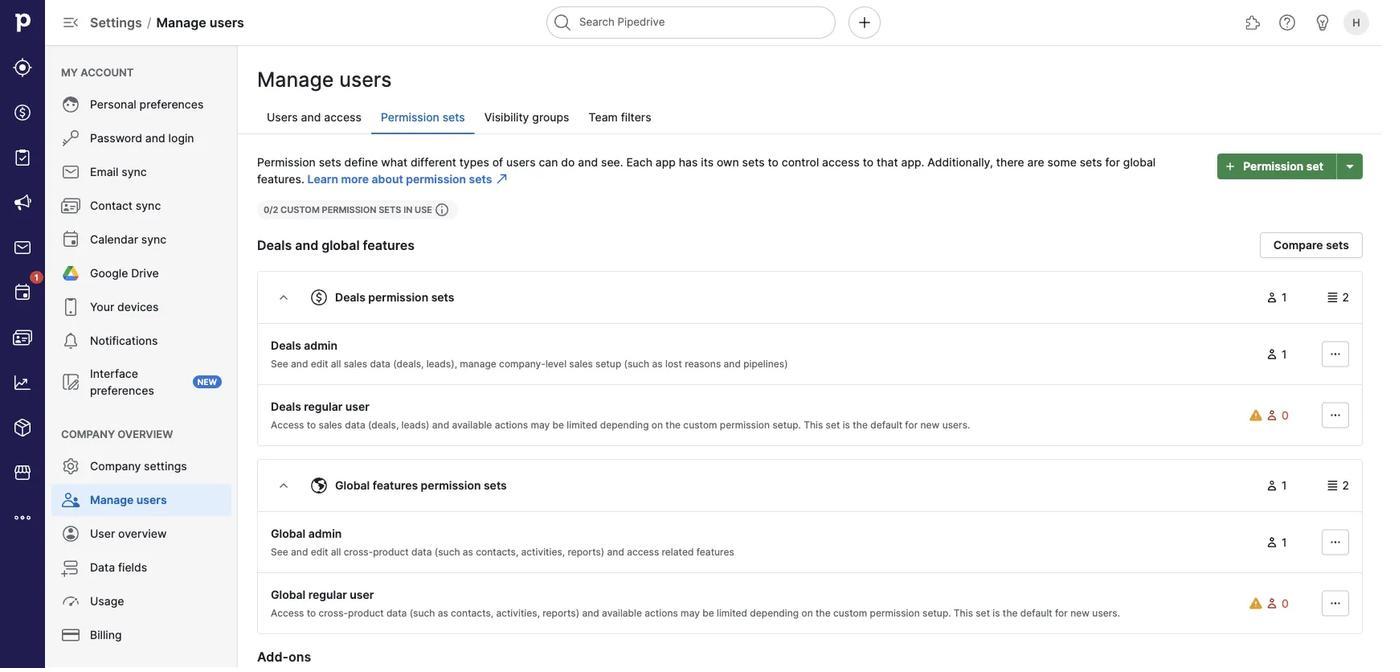 Task type: locate. For each thing, give the bounding box(es) containing it.
sync for calendar sync
[[141, 233, 167, 246]]

sync right 'email'
[[122, 165, 147, 179]]

0 horizontal spatial manage
[[90, 493, 134, 507]]

calendar
[[90, 233, 138, 246]]

color negative image
[[1266, 409, 1279, 422], [1266, 597, 1279, 610]]

1 horizontal spatial setup.
[[923, 607, 952, 619]]

color undefined image left password
[[61, 129, 80, 148]]

color undefined image left billing
[[61, 626, 80, 645]]

access inside deals regular user access to sales data (deals, leads) and available actions may be limited depending on the custom permission setup. this set is the default for new users.
[[271, 419, 304, 431]]

1 vertical spatial manage users
[[90, 493, 167, 507]]

and inside deals regular user access to sales data (deals, leads) and available actions may be limited depending on the custom permission setup. this set is the default for new users.
[[432, 419, 450, 431]]

color undefined image left the contact
[[61, 196, 80, 215]]

edit inside deals admin see and edit all sales data (deals, leads), manage company-level sales setup (such as lost reasons and pipelines)
[[311, 358, 328, 370]]

color undefined image inside company settings link
[[61, 457, 80, 476]]

admin inside deals admin see and edit all sales data (deals, leads), manage company-level sales setup (such as lost reasons and pipelines)
[[304, 338, 338, 352]]

see for global admin
[[271, 546, 288, 558]]

to inside deals regular user access to sales data (deals, leads) and available actions may be limited depending on the custom permission setup. this set is the default for new users.
[[307, 419, 316, 431]]

permission inside permission sets define what different types of users can do and see. each app has its own sets to control access to that app. additionally, there are some sets for global features.
[[257, 155, 316, 169]]

deals up collapse icon
[[271, 400, 301, 413]]

be inside global regular user access to cross-product data (such as contacts, activities, reports) and available actions may be limited depending on the custom permission setup. this set is the default for new users.
[[703, 607, 715, 619]]

color undefined image inside manage users link
[[61, 490, 80, 510]]

1 menu
[[0, 0, 45, 668]]

color undefined image right marketplace image
[[61, 457, 80, 476]]

1 horizontal spatial as
[[463, 546, 474, 558]]

actions image
[[1327, 348, 1346, 361], [1327, 409, 1346, 422], [1327, 536, 1346, 549], [1327, 597, 1346, 610]]

all inside deals admin see and edit all sales data (deals, leads), manage company-level sales setup (such as lost reasons and pipelines)
[[331, 358, 341, 370]]

additionally,
[[928, 155, 994, 169]]

cross-
[[344, 546, 373, 558], [319, 607, 348, 619]]

0 vertical spatial overview
[[118, 428, 173, 440]]

2 horizontal spatial access
[[823, 155, 860, 169]]

0 horizontal spatial this
[[804, 419, 824, 431]]

custom
[[281, 205, 320, 215], [684, 419, 718, 431], [834, 607, 868, 619]]

actions image for deals regular user
[[1327, 409, 1346, 422]]

users. inside global regular user access to cross-product data (such as contacts, activities, reports) and available actions may be limited depending on the custom permission setup. this set is the default for new users.
[[1093, 607, 1121, 619]]

cross- inside global regular user access to cross-product data (such as contacts, activities, reports) and available actions may be limited depending on the custom permission setup. this set is the default for new users.
[[319, 607, 348, 619]]

color undefined image down sales inbox image
[[13, 283, 32, 302]]

color warning image
[[1250, 409, 1263, 422]]

sync up calendar sync link
[[136, 199, 161, 213]]

actions image for deals admin
[[1327, 348, 1346, 361]]

color undefined image for email
[[61, 162, 80, 182]]

depending inside global regular user access to cross-product data (such as contacts, activities, reports) and available actions may be limited depending on the custom permission setup. this set is the default for new users.
[[750, 607, 799, 619]]

calendar sync link
[[51, 224, 232, 256]]

2
[[1343, 291, 1350, 304], [1343, 479, 1350, 492]]

0 horizontal spatial as
[[438, 607, 449, 619]]

0 vertical spatial for
[[1106, 155, 1121, 169]]

preferences up "login"
[[140, 98, 204, 111]]

and inside global regular user access to cross-product data (such as contacts, activities, reports) and available actions may be limited depending on the custom permission setup. this set is the default for new users.
[[582, 607, 600, 619]]

global down collapse icon
[[271, 527, 306, 540]]

personal preferences
[[90, 98, 204, 111]]

0 horizontal spatial on
[[652, 419, 663, 431]]

1 see from the top
[[271, 358, 288, 370]]

actions image for global admin
[[1327, 536, 1346, 549]]

sync up drive on the left of the page
[[141, 233, 167, 246]]

see down collapse icon
[[271, 546, 288, 558]]

access up define
[[324, 111, 362, 124]]

color undefined image inside billing link
[[61, 626, 80, 645]]

(deals, left leads),
[[393, 358, 424, 370]]

its
[[701, 155, 714, 169]]

3 color undefined image from the top
[[61, 264, 80, 283]]

1 vertical spatial sync
[[136, 199, 161, 213]]

0 vertical spatial on
[[652, 419, 663, 431]]

data fields
[[90, 561, 147, 574]]

1 vertical spatial see
[[271, 546, 288, 558]]

permission
[[406, 172, 466, 186], [322, 205, 377, 215], [368, 291, 429, 304], [720, 419, 770, 431], [421, 479, 481, 492], [870, 607, 920, 619]]

menu
[[45, 45, 238, 668]]

0/2 custom permission sets in use
[[264, 205, 433, 215]]

1 vertical spatial company
[[90, 459, 141, 473]]

product
[[373, 546, 409, 558], [348, 607, 384, 619]]

deals image
[[13, 103, 32, 122]]

0 vertical spatial regular
[[304, 400, 343, 413]]

devices
[[117, 300, 159, 314]]

4 color undefined image from the top
[[61, 297, 80, 317]]

global for global admin see and edit all cross-product data (such as contacts, activities, reports) and access related features
[[271, 527, 306, 540]]

deals down the deals and global features
[[335, 291, 366, 304]]

user for deals regular user
[[346, 400, 370, 413]]

0 vertical spatial company
[[61, 428, 115, 440]]

color undefined image for calendar sync
[[61, 230, 80, 249]]

2 vertical spatial features
[[697, 546, 735, 558]]

0 vertical spatial user
[[346, 400, 370, 413]]

0 vertical spatial available
[[452, 419, 492, 431]]

access right control
[[823, 155, 860, 169]]

collapse image
[[274, 291, 293, 304]]

data inside deals admin see and edit all sales data (deals, leads), manage company-level sales setup (such as lost reasons and pipelines)
[[370, 358, 391, 370]]

global features permission sets
[[335, 479, 507, 492]]

sets up leads),
[[431, 291, 455, 304]]

add permission set image
[[1341, 160, 1360, 173]]

0 horizontal spatial permission
[[257, 155, 316, 169]]

color undefined image left calendar
[[61, 230, 80, 249]]

company for company overview
[[61, 428, 115, 440]]

1 horizontal spatial default
[[1021, 607, 1053, 619]]

color undefined image for company
[[61, 457, 80, 476]]

1 horizontal spatial custom
[[684, 419, 718, 431]]

0 vertical spatial as
[[652, 358, 663, 370]]

custom inside global regular user access to cross-product data (such as contacts, activities, reports) and available actions may be limited depending on the custom permission setup. this set is the default for new users.
[[834, 607, 868, 619]]

user inside global regular user access to cross-product data (such as contacts, activities, reports) and available actions may be limited depending on the custom permission setup. this set is the default for new users.
[[350, 588, 374, 601]]

access
[[271, 419, 304, 431], [271, 607, 304, 619]]

1 vertical spatial available
[[602, 607, 642, 619]]

deals
[[257, 237, 292, 253], [335, 291, 366, 304], [271, 338, 301, 352], [271, 400, 301, 413]]

actions down the company-
[[495, 419, 528, 431]]

1 horizontal spatial permission
[[381, 111, 440, 124]]

0 vertical spatial activities,
[[521, 546, 565, 558]]

color undefined image inside calendar sync link
[[61, 230, 80, 249]]

deals permission sets
[[335, 291, 455, 304]]

1 vertical spatial setup.
[[923, 607, 952, 619]]

contact sync
[[90, 199, 161, 213]]

1 horizontal spatial this
[[954, 607, 974, 619]]

color undefined image left your
[[61, 297, 80, 317]]

visibility
[[485, 111, 529, 124]]

admin for global admin
[[309, 527, 342, 540]]

0 horizontal spatial limited
[[567, 419, 598, 431]]

see
[[271, 358, 288, 370], [271, 546, 288, 558]]

2 0 from the top
[[1282, 597, 1290, 610]]

0 horizontal spatial is
[[843, 419, 851, 431]]

1 vertical spatial limited
[[717, 607, 748, 619]]

1 vertical spatial be
[[703, 607, 715, 619]]

company up company settings
[[61, 428, 115, 440]]

deals admin see and edit all sales data (deals, leads), manage company-level sales setup (such as lost reasons and pipelines)
[[271, 338, 788, 370]]

manage users up user overview
[[90, 493, 167, 507]]

sets left in
[[379, 205, 402, 215]]

depending
[[600, 419, 649, 431], [750, 607, 799, 619]]

be inside deals regular user access to sales data (deals, leads) and available actions may be limited depending on the custom permission setup. this set is the default for new users.
[[553, 419, 564, 431]]

1 vertical spatial set
[[826, 419, 841, 431]]

overview up company settings link
[[118, 428, 173, 440]]

1 horizontal spatial set
[[976, 607, 991, 619]]

1 edit from the top
[[311, 358, 328, 370]]

1 vertical spatial new
[[1071, 607, 1090, 619]]

setup.
[[773, 419, 802, 431], [923, 607, 952, 619]]

of
[[493, 155, 503, 169]]

1 vertical spatial as
[[463, 546, 474, 558]]

permission for permission sets define what different types of users can do and see. each app has its own sets to control access to that app. additionally, there are some sets for global features.
[[257, 155, 316, 169]]

1 vertical spatial reports)
[[543, 607, 580, 619]]

deals down 0/2
[[257, 237, 292, 253]]

permission
[[381, 111, 440, 124], [257, 155, 316, 169], [1244, 160, 1304, 173]]

deals inside deals admin see and edit all sales data (deals, leads), manage company-level sales setup (such as lost reasons and pipelines)
[[271, 338, 301, 352]]

manage right /
[[156, 14, 206, 30]]

0 vertical spatial global
[[1124, 155, 1156, 169]]

0 horizontal spatial new
[[921, 419, 940, 431]]

Search Pipedrive field
[[547, 6, 836, 39]]

0 vertical spatial product
[[373, 546, 409, 558]]

2 edit from the top
[[311, 546, 328, 558]]

manage users up users and access
[[257, 68, 392, 92]]

global up add-ons
[[271, 588, 306, 601]]

1 vertical spatial preferences
[[90, 384, 154, 397]]

users up the "user overview" link
[[137, 493, 167, 507]]

color undefined image inside the notifications link
[[61, 331, 80, 351]]

color undefined image left user
[[61, 524, 80, 544]]

may down related
[[681, 607, 700, 619]]

1 actions image from the top
[[1327, 348, 1346, 361]]

access up collapse icon
[[271, 419, 304, 431]]

color undefined image left data
[[61, 558, 80, 577]]

1 access from the top
[[271, 419, 304, 431]]

2 horizontal spatial custom
[[834, 607, 868, 619]]

color warning image
[[1250, 597, 1263, 610]]

1 horizontal spatial users.
[[1093, 607, 1121, 619]]

leads image
[[13, 58, 32, 77]]

sets inside button
[[1327, 238, 1350, 252]]

1 0 from the top
[[1282, 408, 1290, 422]]

permission up what
[[381, 111, 440, 124]]

color undefined image left google
[[61, 264, 80, 283]]

1 vertical spatial regular
[[309, 588, 347, 601]]

is
[[843, 419, 851, 431], [993, 607, 1001, 619]]

3 actions image from the top
[[1327, 536, 1346, 549]]

users inside permission sets define what different types of users can do and see. each app has its own sets to control access to that app. additionally, there are some sets for global features.
[[507, 155, 536, 169]]

user inside deals regular user access to sales data (deals, leads) and available actions may be limited depending on the custom permission setup. this set is the default for new users.
[[346, 400, 370, 413]]

pipelines)
[[744, 358, 788, 370]]

0 vertical spatial (such
[[624, 358, 650, 370]]

may down level
[[531, 419, 550, 431]]

0 vertical spatial see
[[271, 358, 288, 370]]

7 color undefined image from the top
[[61, 490, 80, 510]]

my
[[61, 66, 78, 78]]

1 color undefined image from the top
[[61, 95, 80, 114]]

1 2 from the top
[[1343, 291, 1350, 304]]

0 right color warning icon at the right bottom of the page
[[1282, 597, 1290, 610]]

preferences down interface
[[90, 384, 154, 397]]

default inside deals regular user access to sales data (deals, leads) and available actions may be limited depending on the custom permission setup. this set is the default for new users.
[[871, 419, 903, 431]]

available
[[452, 419, 492, 431], [602, 607, 642, 619]]

deals inside deals regular user access to sales data (deals, leads) and available actions may be limited depending on the custom permission setup. this set is the default for new users.
[[271, 400, 301, 413]]

1 vertical spatial 0
[[1282, 597, 1290, 610]]

1 horizontal spatial global
[[1124, 155, 1156, 169]]

1 all from the top
[[331, 358, 341, 370]]

2 vertical spatial sync
[[141, 233, 167, 246]]

color undefined image right 'more' image
[[61, 490, 80, 510]]

manage users menu item
[[45, 484, 238, 516]]

0 horizontal spatial actions
[[495, 419, 528, 431]]

actions inside global regular user access to cross-product data (such as contacts, activities, reports) and available actions may be limited depending on the custom permission setup. this set is the default for new users.
[[645, 607, 678, 619]]

5 color undefined image from the top
[[61, 372, 80, 392]]

2 color negative image from the top
[[1266, 597, 1279, 610]]

1 horizontal spatial manage users
[[257, 68, 392, 92]]

global for global features permission sets
[[335, 479, 370, 492]]

6 color undefined image from the top
[[61, 457, 80, 476]]

1 horizontal spatial on
[[802, 607, 813, 619]]

permission inside permission set button
[[1244, 160, 1304, 173]]

2 see from the top
[[271, 546, 288, 558]]

global admin see and edit all cross-product data (such as contacts, activities, reports) and access related features
[[271, 527, 735, 558]]

see down collapse image
[[271, 358, 288, 370]]

on inside deals regular user access to sales data (deals, leads) and available actions may be limited depending on the custom permission setup. this set is the default for new users.
[[652, 419, 663, 431]]

global inside global regular user access to cross-product data (such as contacts, activities, reports) and available actions may be limited depending on the custom permission setup. this set is the default for new users.
[[271, 588, 306, 601]]

manage users link
[[51, 484, 232, 516]]

0 for global features permission sets
[[1282, 597, 1290, 610]]

1 vertical spatial edit
[[311, 546, 328, 558]]

2 2 from the top
[[1343, 479, 1350, 492]]

0 vertical spatial custom
[[281, 205, 320, 215]]

0 horizontal spatial access
[[324, 111, 362, 124]]

1 vertical spatial users.
[[1093, 607, 1121, 619]]

color undefined image for billing
[[61, 626, 80, 645]]

access
[[324, 111, 362, 124], [823, 155, 860, 169], [627, 546, 659, 558]]

0 vertical spatial color negative image
[[1266, 409, 1279, 422]]

overview down manage users link
[[118, 527, 167, 541]]

color undefined image for data
[[61, 558, 80, 577]]

(such inside global admin see and edit all cross-product data (such as contacts, activities, reports) and access related features
[[435, 546, 460, 558]]

regular inside global regular user access to cross-product data (such as contacts, activities, reports) and available actions may be limited depending on the custom permission setup. this set is the default for new users.
[[309, 588, 347, 601]]

preferences
[[140, 98, 204, 111], [90, 384, 154, 397]]

deals down collapse image
[[271, 338, 301, 352]]

1
[[35, 273, 39, 282], [1282, 291, 1288, 304], [1282, 347, 1288, 361], [1282, 479, 1288, 492], [1282, 535, 1288, 549]]

manage
[[156, 14, 206, 30], [257, 68, 334, 92], [90, 493, 134, 507]]

default
[[871, 419, 903, 431], [1021, 607, 1053, 619]]

8 color undefined image from the top
[[61, 558, 80, 577]]

as inside deals admin see and edit all sales data (deals, leads), manage company-level sales setup (such as lost reasons and pipelines)
[[652, 358, 663, 370]]

deals for deals admin see and edit all sales data (deals, leads), manage company-level sales setup (such as lost reasons and pipelines)
[[271, 338, 301, 352]]

1 horizontal spatial manage
[[156, 14, 206, 30]]

admin inside global admin see and edit all cross-product data (such as contacts, activities, reports) and access related features
[[309, 527, 342, 540]]

color undefined image left interface
[[61, 372, 80, 392]]

manage users inside menu item
[[90, 493, 167, 507]]

users right of
[[507, 155, 536, 169]]

data inside deals regular user access to sales data (deals, leads) and available actions may be limited depending on the custom permission setup. this set is the default for new users.
[[345, 419, 366, 431]]

access up add-ons
[[271, 607, 304, 619]]

edit
[[311, 358, 328, 370], [311, 546, 328, 558]]

(deals, left leads)
[[368, 419, 399, 431]]

color primary image
[[436, 203, 449, 216], [310, 288, 329, 307], [1327, 291, 1340, 304], [310, 476, 329, 495], [1327, 479, 1340, 492], [1266, 536, 1279, 549]]

usage
[[90, 595, 124, 608]]

google
[[90, 267, 128, 280]]

color undefined image
[[61, 95, 80, 114], [61, 162, 80, 182], [61, 264, 80, 283], [61, 297, 80, 317], [61, 372, 80, 392], [61, 457, 80, 476], [61, 490, 80, 510], [61, 558, 80, 577]]

company settings link
[[51, 450, 232, 482]]

0 horizontal spatial manage users
[[90, 493, 167, 507]]

edit for deals
[[311, 358, 328, 370]]

2 vertical spatial for
[[1056, 607, 1068, 619]]

color undefined image inside password and login link
[[61, 129, 80, 148]]

data
[[370, 358, 391, 370], [345, 419, 366, 431], [412, 546, 432, 558], [387, 607, 407, 619]]

permission for permission set
[[1244, 160, 1304, 173]]

permission up features. on the left top of the page
[[257, 155, 316, 169]]

0 horizontal spatial set
[[826, 419, 841, 431]]

color undefined image inside your devices link
[[61, 297, 80, 317]]

0 right color warning image
[[1282, 408, 1290, 422]]

(such inside global regular user access to cross-product data (such as contacts, activities, reports) and available actions may be limited depending on the custom permission setup. this set is the default for new users.
[[410, 607, 435, 619]]

2 vertical spatial as
[[438, 607, 449, 619]]

0 horizontal spatial be
[[553, 419, 564, 431]]

can
[[539, 155, 558, 169]]

global down '0/2 custom permission sets in use'
[[322, 237, 360, 253]]

deals and global features
[[257, 237, 415, 253]]

1 vertical spatial features
[[373, 479, 418, 492]]

reports)
[[568, 546, 605, 558], [543, 607, 580, 619]]

users. inside deals regular user access to sales data (deals, leads) and available actions may be limited depending on the custom permission setup. this set is the default for new users.
[[943, 419, 971, 431]]

and
[[301, 111, 321, 124], [145, 131, 165, 145], [578, 155, 598, 169], [295, 237, 319, 253], [291, 358, 308, 370], [724, 358, 741, 370], [432, 419, 450, 431], [291, 546, 308, 558], [607, 546, 625, 558], [582, 607, 600, 619]]

company down company overview
[[90, 459, 141, 473]]

user
[[346, 400, 370, 413], [350, 588, 374, 601]]

features down in
[[363, 237, 415, 253]]

the
[[666, 419, 681, 431], [853, 419, 868, 431], [816, 607, 831, 619], [1003, 607, 1018, 619]]

this inside global regular user access to cross-product data (such as contacts, activities, reports) and available actions may be limited depending on the custom permission setup. this set is the default for new users.
[[954, 607, 974, 619]]

permission for permission sets
[[381, 111, 440, 124]]

user for global regular user
[[350, 588, 374, 601]]

all for deals admin
[[331, 358, 341, 370]]

2 vertical spatial set
[[976, 607, 991, 619]]

0 vertical spatial depending
[[600, 419, 649, 431]]

2 horizontal spatial set
[[1307, 160, 1324, 173]]

1 vertical spatial contacts,
[[451, 607, 494, 619]]

actions image for global regular user
[[1327, 597, 1346, 610]]

1 vertical spatial all
[[331, 546, 341, 558]]

may inside deals regular user access to sales data (deals, leads) and available actions may be limited depending on the custom permission setup. this set is the default for new users.
[[531, 419, 550, 431]]

2 horizontal spatial as
[[652, 358, 663, 370]]

0 vertical spatial cross-
[[344, 546, 373, 558]]

(deals,
[[393, 358, 424, 370], [368, 419, 399, 431]]

color undefined image for personal
[[61, 95, 80, 114]]

4 actions image from the top
[[1327, 597, 1346, 610]]

color undefined image
[[61, 129, 80, 148], [61, 196, 80, 215], [61, 230, 80, 249], [13, 283, 32, 302], [61, 331, 80, 351], [61, 524, 80, 544], [61, 592, 80, 611], [61, 626, 80, 645]]

may
[[531, 419, 550, 431], [681, 607, 700, 619]]

0
[[1282, 408, 1290, 422], [1282, 597, 1290, 610]]

sets up global admin see and edit all cross-product data (such as contacts, activities, reports) and access related features
[[484, 479, 507, 492]]

manage up user
[[90, 493, 134, 507]]

2 access from the top
[[271, 607, 304, 619]]

activities, inside global regular user access to cross-product data (such as contacts, activities, reports) and available actions may be limited depending on the custom permission setup. this set is the default for new users.
[[496, 607, 540, 619]]

admin
[[304, 338, 338, 352], [309, 527, 342, 540]]

access left related
[[627, 546, 659, 558]]

permission right color primary inverted icon
[[1244, 160, 1304, 173]]

0 vertical spatial preferences
[[140, 98, 204, 111]]

color undefined image inside google drive link
[[61, 264, 80, 283]]

see for deals admin
[[271, 358, 288, 370]]

actions down related
[[645, 607, 678, 619]]

1 vertical spatial on
[[802, 607, 813, 619]]

as
[[652, 358, 663, 370], [463, 546, 474, 558], [438, 607, 449, 619]]

2 for global features permission sets
[[1343, 479, 1350, 492]]

interface preferences
[[90, 367, 154, 397]]

color negative image right color warning image
[[1266, 409, 1279, 422]]

global right collapse icon
[[335, 479, 370, 492]]

access for global
[[271, 607, 304, 619]]

quick help image
[[1278, 13, 1298, 32]]

1 horizontal spatial is
[[993, 607, 1001, 619]]

to inside global regular user access to cross-product data (such as contacts, activities, reports) and available actions may be limited depending on the custom permission setup. this set is the default for new users.
[[307, 607, 316, 619]]

notifications
[[90, 334, 158, 348]]

set inside deals regular user access to sales data (deals, leads) and available actions may be limited depending on the custom permission setup. this set is the default for new users.
[[826, 419, 841, 431]]

in
[[404, 205, 413, 215]]

email
[[90, 165, 119, 179]]

color undefined image inside contact sync link
[[61, 196, 80, 215]]

global inside global admin see and edit all cross-product data (such as contacts, activities, reports) and access related features
[[271, 527, 306, 540]]

color undefined image left usage
[[61, 592, 80, 611]]

2 color undefined image from the top
[[61, 162, 80, 182]]

1 horizontal spatial for
[[1056, 607, 1068, 619]]

color undefined image for interface
[[61, 372, 80, 392]]

0 vertical spatial all
[[331, 358, 341, 370]]

regular inside deals regular user access to sales data (deals, leads) and available actions may be limited depending on the custom permission setup. this set is the default for new users.
[[304, 400, 343, 413]]

your devices link
[[51, 291, 232, 323]]

global right some
[[1124, 155, 1156, 169]]

1 vertical spatial actions
[[645, 607, 678, 619]]

new inside global regular user access to cross-product data (such as contacts, activities, reports) and available actions may be limited depending on the custom permission setup. this set is the default for new users.
[[1071, 607, 1090, 619]]

0 horizontal spatial setup.
[[773, 419, 802, 431]]

0 vertical spatial admin
[[304, 338, 338, 352]]

account
[[81, 66, 134, 78]]

deals for deals permission sets
[[335, 291, 366, 304]]

1 horizontal spatial limited
[[717, 607, 748, 619]]

color undefined image right contacts image
[[61, 331, 80, 351]]

1 vertical spatial may
[[681, 607, 700, 619]]

see inside global admin see and edit all cross-product data (such as contacts, activities, reports) and access related features
[[271, 546, 288, 558]]

0 horizontal spatial default
[[871, 419, 903, 431]]

your devices
[[90, 300, 159, 314]]

features down leads)
[[373, 479, 418, 492]]

1 horizontal spatial may
[[681, 607, 700, 619]]

color undefined image inside the "user overview" link
[[61, 524, 80, 544]]

manage up 'users'
[[257, 68, 334, 92]]

2 vertical spatial manage
[[90, 493, 134, 507]]

0 horizontal spatial may
[[531, 419, 550, 431]]

color negative image for deals permission sets
[[1266, 409, 1279, 422]]

manage users
[[257, 68, 392, 92], [90, 493, 167, 507]]

0 vertical spatial global
[[335, 479, 370, 492]]

0 vertical spatial 0
[[1282, 408, 1290, 422]]

actions inside deals regular user access to sales data (deals, leads) and available actions may be limited depending on the custom permission setup. this set is the default for new users.
[[495, 419, 528, 431]]

reports) inside global admin see and edit all cross-product data (such as contacts, activities, reports) and access related features
[[568, 546, 605, 558]]

1 vertical spatial for
[[906, 419, 918, 431]]

color primary image
[[496, 172, 508, 185], [1266, 291, 1279, 304], [1266, 348, 1279, 361], [1266, 479, 1279, 492]]

sets right compare
[[1327, 238, 1350, 252]]

2 actions image from the top
[[1327, 409, 1346, 422]]

1 horizontal spatial actions
[[645, 607, 678, 619]]

color undefined image down my
[[61, 95, 80, 114]]

user overview link
[[51, 518, 232, 550]]

1 color negative image from the top
[[1266, 409, 1279, 422]]

see inside deals admin see and edit all sales data (deals, leads), manage company-level sales setup (such as lost reasons and pipelines)
[[271, 358, 288, 370]]

use
[[415, 205, 433, 215]]

color negative image right color warning icon at the right bottom of the page
[[1266, 597, 1279, 610]]

0 vertical spatial users.
[[943, 419, 971, 431]]

learn more about permission sets
[[308, 172, 492, 186]]

1 vertical spatial default
[[1021, 607, 1053, 619]]

for inside deals regular user access to sales data (deals, leads) and available actions may be limited depending on the custom permission setup. this set is the default for new users.
[[906, 419, 918, 431]]

color undefined image inside data fields link
[[61, 558, 80, 577]]

color undefined image left 'email'
[[61, 162, 80, 182]]

company for company settings
[[90, 459, 141, 473]]

sales inbox image
[[13, 238, 32, 257]]

color undefined image inside 'usage' link
[[61, 592, 80, 611]]

some
[[1048, 155, 1077, 169]]

company
[[61, 428, 115, 440], [90, 459, 141, 473]]

features.
[[257, 172, 305, 186]]

1 vertical spatial is
[[993, 607, 1001, 619]]

2 all from the top
[[331, 546, 341, 558]]

access for deals
[[271, 419, 304, 431]]

1 horizontal spatial be
[[703, 607, 715, 619]]

features right related
[[697, 546, 735, 558]]

settings
[[144, 459, 187, 473]]

1 vertical spatial color negative image
[[1266, 597, 1279, 610]]

contacts, inside global admin see and edit all cross-product data (such as contacts, activities, reports) and access related features
[[476, 546, 519, 558]]

1 vertical spatial global
[[322, 237, 360, 253]]

access inside global regular user access to cross-product data (such as contacts, activities, reports) and available actions may be limited depending on the custom permission setup. this set is the default for new users.
[[271, 607, 304, 619]]

company settings
[[90, 459, 187, 473]]

global for global regular user access to cross-product data (such as contacts, activities, reports) and available actions may be limited depending on the custom permission setup. this set is the default for new users.
[[271, 588, 306, 601]]

permission inside deals regular user access to sales data (deals, leads) and available actions may be limited depending on the custom permission setup. this set is the default for new users.
[[720, 419, 770, 431]]

cross- inside global admin see and edit all cross-product data (such as contacts, activities, reports) and access related features
[[344, 546, 373, 558]]

1 vertical spatial depending
[[750, 607, 799, 619]]

contacts image
[[13, 328, 32, 347]]

all inside global admin see and edit all cross-product data (such as contacts, activities, reports) and access related features
[[331, 546, 341, 558]]

all
[[331, 358, 341, 370], [331, 546, 341, 558]]

users inside menu item
[[137, 493, 167, 507]]

to
[[768, 155, 779, 169], [863, 155, 874, 169], [307, 419, 316, 431], [307, 607, 316, 619]]



Task type: vqa. For each thing, say whether or not it's contained in the screenshot.
Duplicate
no



Task type: describe. For each thing, give the bounding box(es) containing it.
permission set button
[[1218, 154, 1338, 179]]

features inside global admin see and edit all cross-product data (such as contacts, activities, reports) and access related features
[[697, 546, 735, 558]]

preferences for personal
[[140, 98, 204, 111]]

groups
[[532, 111, 570, 124]]

drive
[[131, 267, 159, 280]]

contact sync link
[[51, 190, 232, 222]]

data inside global regular user access to cross-product data (such as contacts, activities, reports) and available actions may be limited depending on the custom permission setup. this set is the default for new users.
[[387, 607, 407, 619]]

user
[[90, 527, 115, 541]]

reasons
[[685, 358, 721, 370]]

color undefined image for manage
[[61, 490, 80, 510]]

reports) inside global regular user access to cross-product data (such as contacts, activities, reports) and available actions may be limited depending on the custom permission setup. this set is the default for new users.
[[543, 607, 580, 619]]

h
[[1353, 16, 1361, 29]]

projects image
[[13, 148, 32, 167]]

products image
[[13, 418, 32, 437]]

more
[[341, 172, 369, 186]]

data
[[90, 561, 115, 574]]

permission inside global regular user access to cross-product data (such as contacts, activities, reports) and available actions may be limited depending on the custom permission setup. this set is the default for new users.
[[870, 607, 920, 619]]

as inside global admin see and edit all cross-product data (such as contacts, activities, reports) and access related features
[[463, 546, 474, 558]]

compare
[[1274, 238, 1324, 252]]

marketplace image
[[13, 463, 32, 482]]

sync for email sync
[[122, 165, 147, 179]]

is inside global regular user access to cross-product data (such as contacts, activities, reports) and available actions may be limited depending on the custom permission setup. this set is the default for new users.
[[993, 607, 1001, 619]]

on inside global regular user access to cross-product data (such as contacts, activities, reports) and available actions may be limited depending on the custom permission setup. this set is the default for new users.
[[802, 607, 813, 619]]

menu containing personal preferences
[[45, 45, 238, 668]]

limited inside deals regular user access to sales data (deals, leads) and available actions may be limited depending on the custom permission setup. this set is the default for new users.
[[567, 419, 598, 431]]

1 link
[[5, 271, 43, 310]]

level
[[546, 358, 567, 370]]

collapse image
[[274, 479, 293, 492]]

sales assistant image
[[1314, 13, 1333, 32]]

setup. inside global regular user access to cross-product data (such as contacts, activities, reports) and available actions may be limited depending on the custom permission setup. this set is the default for new users.
[[923, 607, 952, 619]]

color negative image for global features permission sets
[[1266, 597, 1279, 610]]

filters
[[621, 111, 652, 124]]

available inside global regular user access to cross-product data (such as contacts, activities, reports) and available actions may be limited depending on the custom permission setup. this set is the default for new users.
[[602, 607, 642, 619]]

color undefined image for user overview
[[61, 524, 80, 544]]

overview for user overview
[[118, 527, 167, 541]]

set inside global regular user access to cross-product data (such as contacts, activities, reports) and available actions may be limited depending on the custom permission setup. this set is the default for new users.
[[976, 607, 991, 619]]

and inside password and login link
[[145, 131, 165, 145]]

color undefined image for contact sync
[[61, 196, 80, 215]]

contact
[[90, 199, 133, 213]]

h button
[[1341, 6, 1373, 39]]

1 horizontal spatial sales
[[344, 358, 368, 370]]

setup
[[596, 358, 622, 370]]

own
[[717, 155, 740, 169]]

setup. inside deals regular user access to sales data (deals, leads) and available actions may be limited depending on the custom permission setup. this set is the default for new users.
[[773, 419, 802, 431]]

(deals, inside deals regular user access to sales data (deals, leads) and available actions may be limited depending on the custom permission setup. this set is the default for new users.
[[368, 419, 399, 431]]

access inside permission sets define what different types of users can do and see. each app has its own sets to control access to that app. additionally, there are some sets for global features.
[[823, 155, 860, 169]]

1 inside 1 link
[[35, 273, 39, 282]]

your
[[90, 300, 114, 314]]

deals for deals and global features
[[257, 237, 292, 253]]

home image
[[10, 10, 35, 35]]

for inside global regular user access to cross-product data (such as contacts, activities, reports) and available actions may be limited depending on the custom permission setup. this set is the default for new users.
[[1056, 607, 1068, 619]]

users up users and access
[[339, 68, 392, 92]]

all for global admin
[[331, 546, 341, 558]]

billing
[[90, 628, 122, 642]]

quick add image
[[855, 13, 875, 32]]

preferences for interface
[[90, 384, 154, 397]]

new
[[198, 377, 217, 387]]

sets right own on the top right
[[743, 155, 765, 169]]

more image
[[13, 508, 32, 527]]

global inside permission sets define what different types of users can do and see. each app has its own sets to control access to that app. additionally, there are some sets for global features.
[[1124, 155, 1156, 169]]

manage
[[460, 358, 497, 370]]

overview for company overview
[[118, 428, 173, 440]]

learn
[[308, 172, 338, 186]]

for inside permission sets define what different types of users can do and see. each app has its own sets to control access to that app. additionally, there are some sets for global features.
[[1106, 155, 1121, 169]]

manage inside manage users link
[[90, 493, 134, 507]]

leads),
[[427, 358, 457, 370]]

billing link
[[51, 619, 232, 651]]

sets right some
[[1080, 155, 1103, 169]]

company overview
[[61, 428, 173, 440]]

depending inside deals regular user access to sales data (deals, leads) and available actions may be limited depending on the custom permission setup. this set is the default for new users.
[[600, 419, 649, 431]]

this inside deals regular user access to sales data (deals, leads) and available actions may be limited depending on the custom permission setup. this set is the default for new users.
[[804, 419, 824, 431]]

add-ons
[[257, 649, 311, 665]]

activities, inside global admin see and edit all cross-product data (such as contacts, activities, reports) and access related features
[[521, 546, 565, 558]]

my account
[[61, 66, 134, 78]]

permission set
[[1244, 160, 1324, 173]]

personal
[[90, 98, 136, 111]]

are
[[1028, 155, 1045, 169]]

regular for deals
[[304, 400, 343, 413]]

as inside global regular user access to cross-product data (such as contacts, activities, reports) and available actions may be limited depending on the custom permission setup. this set is the default for new users.
[[438, 607, 449, 619]]

users
[[267, 111, 298, 124]]

ons
[[289, 649, 311, 665]]

sets up learn
[[319, 155, 341, 169]]

color undefined image for notifications
[[61, 331, 80, 351]]

password and login link
[[51, 122, 232, 154]]

sales inside deals regular user access to sales data (deals, leads) and available actions may be limited depending on the custom permission setup. this set is the default for new users.
[[319, 419, 342, 431]]

password
[[90, 131, 142, 145]]

sync for contact sync
[[136, 199, 161, 213]]

team filters
[[589, 111, 652, 124]]

and inside permission sets define what different types of users can do and see. each app has its own sets to control access to that app. additionally, there are some sets for global features.
[[578, 155, 598, 169]]

compare sets button
[[1261, 232, 1364, 258]]

regular for global
[[309, 588, 347, 601]]

fields
[[118, 561, 147, 574]]

deals regular user access to sales data (deals, leads) and available actions may be limited depending on the custom permission setup. this set is the default for new users.
[[271, 400, 971, 431]]

personal preferences link
[[51, 88, 232, 121]]

login
[[169, 131, 194, 145]]

there
[[997, 155, 1025, 169]]

0 vertical spatial features
[[363, 237, 415, 253]]

user overview
[[90, 527, 167, 541]]

leads)
[[402, 419, 430, 431]]

menu toggle image
[[61, 13, 80, 32]]

campaigns image
[[13, 193, 32, 212]]

lost
[[666, 358, 682, 370]]

different
[[411, 155, 457, 169]]

data inside global admin see and edit all cross-product data (such as contacts, activities, reports) and access related features
[[412, 546, 432, 558]]

/
[[147, 14, 152, 30]]

google drive link
[[51, 257, 232, 289]]

learn more about permission sets link
[[308, 172, 492, 186]]

calendar sync
[[90, 233, 167, 246]]

2 horizontal spatial sales
[[570, 358, 593, 370]]

new inside deals regular user access to sales data (deals, leads) and available actions may be limited depending on the custom permission setup. this set is the default for new users.
[[921, 419, 940, 431]]

usage link
[[51, 585, 232, 617]]

product inside global regular user access to cross-product data (such as contacts, activities, reports) and available actions may be limited depending on the custom permission setup. this set is the default for new users.
[[348, 607, 384, 619]]

compare sets
[[1274, 238, 1350, 252]]

0 vertical spatial manage
[[156, 14, 206, 30]]

color undefined image for password and login
[[61, 129, 80, 148]]

sets up different
[[443, 111, 465, 124]]

color undefined image for usage
[[61, 592, 80, 611]]

contacts, inside global regular user access to cross-product data (such as contacts, activities, reports) and available actions may be limited depending on the custom permission setup. this set is the default for new users.
[[451, 607, 494, 619]]

access inside global admin see and edit all cross-product data (such as contacts, activities, reports) and access related features
[[627, 546, 659, 558]]

app.
[[902, 155, 925, 169]]

company-
[[499, 358, 546, 370]]

may inside global regular user access to cross-product data (such as contacts, activities, reports) and available actions may be limited depending on the custom permission setup. this set is the default for new users.
[[681, 607, 700, 619]]

sets down the types
[[469, 172, 492, 186]]

edit for global
[[311, 546, 328, 558]]

0 for deals permission sets
[[1282, 408, 1290, 422]]

deals for deals regular user access to sales data (deals, leads) and available actions may be limited depending on the custom permission setup. this set is the default for new users.
[[271, 400, 301, 413]]

color undefined image for google
[[61, 264, 80, 283]]

2 for deals permission sets
[[1343, 291, 1350, 304]]

0/2
[[264, 205, 278, 215]]

0 horizontal spatial custom
[[281, 205, 320, 215]]

each
[[627, 155, 653, 169]]

default inside global regular user access to cross-product data (such as contacts, activities, reports) and available actions may be limited depending on the custom permission setup. this set is the default for new users.
[[1021, 607, 1053, 619]]

product inside global admin see and edit all cross-product data (such as contacts, activities, reports) and access related features
[[373, 546, 409, 558]]

color undefined image inside 1 link
[[13, 283, 32, 302]]

related
[[662, 546, 694, 558]]

is inside deals regular user access to sales data (deals, leads) and available actions may be limited depending on the custom permission setup. this set is the default for new users.
[[843, 419, 851, 431]]

set inside button
[[1307, 160, 1324, 173]]

0 vertical spatial access
[[324, 111, 362, 124]]

settings
[[90, 14, 142, 30]]

google drive
[[90, 267, 159, 280]]

password and login
[[90, 131, 194, 145]]

color primary inverted image
[[1221, 160, 1241, 173]]

do
[[561, 155, 575, 169]]

control
[[782, 155, 820, 169]]

what
[[381, 155, 408, 169]]

visibility groups
[[485, 111, 570, 124]]

interface
[[90, 367, 138, 380]]

global regular user access to cross-product data (such as contacts, activities, reports) and available actions may be limited depending on the custom permission setup. this set is the default for new users.
[[271, 588, 1121, 619]]

about
[[372, 172, 403, 186]]

insights image
[[13, 373, 32, 392]]

limited inside global regular user access to cross-product data (such as contacts, activities, reports) and available actions may be limited depending on the custom permission setup. this set is the default for new users.
[[717, 607, 748, 619]]

permission sets define what different types of users can do and see. each app has its own sets to control access to that app. additionally, there are some sets for global features.
[[257, 155, 1156, 186]]

color undefined image for your
[[61, 297, 80, 317]]

(such inside deals admin see and edit all sales data (deals, leads), manage company-level sales setup (such as lost reasons and pipelines)
[[624, 358, 650, 370]]

(deals, inside deals admin see and edit all sales data (deals, leads), manage company-level sales setup (such as lost reasons and pipelines)
[[393, 358, 424, 370]]

users and access
[[267, 111, 362, 124]]

users right /
[[210, 14, 244, 30]]

available inside deals regular user access to sales data (deals, leads) and available actions may be limited depending on the custom permission setup. this set is the default for new users.
[[452, 419, 492, 431]]

custom inside deals regular user access to sales data (deals, leads) and available actions may be limited depending on the custom permission setup. this set is the default for new users.
[[684, 419, 718, 431]]

add-
[[257, 649, 289, 665]]

data fields link
[[51, 552, 232, 584]]

email sync
[[90, 165, 147, 179]]

admin for deals admin
[[304, 338, 338, 352]]

0 horizontal spatial global
[[322, 237, 360, 253]]

2 horizontal spatial manage
[[257, 68, 334, 92]]

permission sets
[[381, 111, 465, 124]]

settings / manage users
[[90, 14, 244, 30]]



